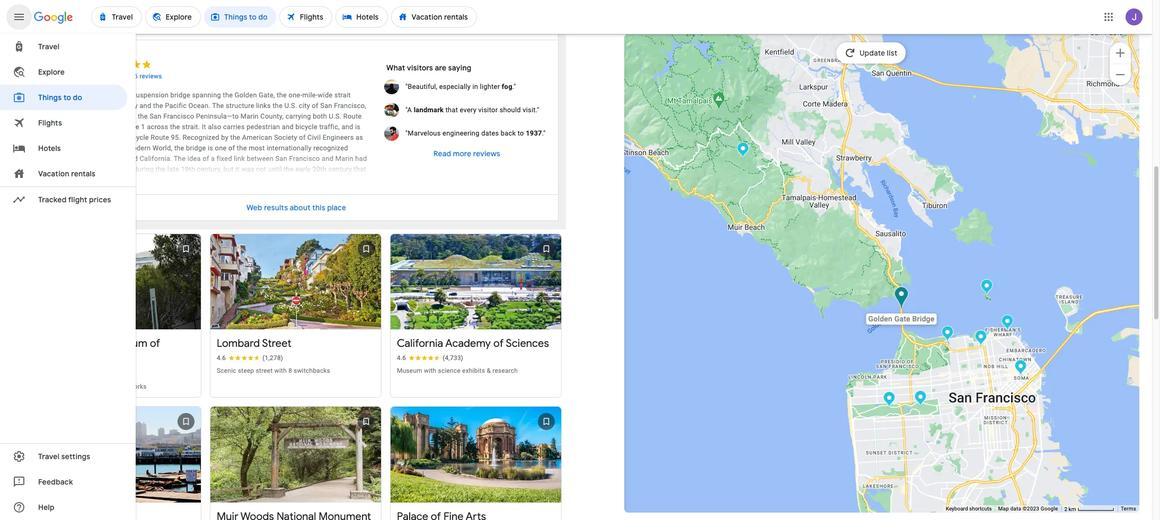 Task type: describe. For each thing, give the bounding box(es) containing it.
explore
[[38, 67, 65, 77]]

to right back
[[518, 129, 524, 137]]

4.6 out of 5 stars from 4,733 reviews image
[[397, 354, 463, 363]]

2
[[1064, 506, 1067, 512]]

1 horizontal spatial route
[[151, 133, 169, 141]]

1 horizontal spatial u.s.
[[284, 102, 297, 110]]

reviews aren't verified
[[43, 46, 109, 54]]

read for read more reviews
[[433, 149, 451, 158]]

engineers
[[323, 133, 354, 141]]

terms link
[[1121, 506, 1136, 512]]

1 horizontal spatial a
[[127, 91, 131, 99]]

francisco,
[[334, 102, 366, 110]]

2 horizontal spatial a
[[211, 155, 215, 163]]

san francisco museum of modern art
[[37, 337, 160, 366]]

1 vertical spatial is
[[355, 123, 361, 131]]

1 horizontal spatial museum
[[397, 367, 422, 375]]

map data ©2023 google
[[998, 506, 1058, 512]]

california inside the golden gate bridge is a suspension bridge spanning the golden gate, the one-mile-wide strait connecting san francisco bay and the pacific ocean. the structure links the u.s. city of san francisco, california—the northern tip of the san francisco peninsula—to marin county, carrying both u.s. route 101 and california state route 1 across the strait. it also carries pedestrian and bicycle traffic, and is designated as part of u.s. bicycle route 95. recognized by the american society of civil engineers as one of the wonders of the modern world, the bridge is one of the most internationally recognized symbols of san francisco and california. the idea of a fixed link between san francisco and marin had gained increasing popularity during the late 19th century, but it was not until the early 20th century that such a link became feasible. joseph strauss served as chief engineer for the project, with leon moisseiff, irving morrow and charles ellis making significant contributions to its design. the bridge opened to the public in 1937 and has undergone various retrofits and other improvement projects in the decades since.
[[70, 123, 101, 131]]

1937 inside the golden gate bridge is a suspension bridge spanning the golden gate, the one-mile-wide strait connecting san francisco bay and the pacific ocean. the structure links the u.s. city of san francisco, california—the northern tip of the san francisco peninsula—to marin county, carrying both u.s. route 101 and california state route 1 across the strait. it also carries pedestrian and bicycle traffic, and is designated as part of u.s. bicycle route 95. recognized by the american society of civil engineers as one of the wonders of the modern world, the bridge is one of the most internationally recognized symbols of san francisco and california. the idea of a fixed link between san francisco and marin had gained increasing popularity during the late 19th century, but it was not until the early 20th century that such a link became feasible. joseph strauss served as chief engineer for the project, with leon moisseiff, irving morrow and charles ellis making significant contributions to its design. the bridge opened to the public in 1937 and has undergone various retrofits and other improvement projects in the decades since.
[[117, 197, 132, 205]]

update list button
[[836, 42, 906, 64]]

zoom in map image
[[1114, 46, 1127, 59]]

gate inside the golden gate bridge is a suspension bridge spanning the golden gate, the one-mile-wide strait connecting san francisco bay and the pacific ocean. the structure links the u.s. city of san francisco, california—the northern tip of the san francisco peninsula—to marin county, carrying both u.s. route 101 and california state route 1 across the strait. it also carries pedestrian and bicycle traffic, and is designated as part of u.s. bicycle route 95. recognized by the american society of civil engineers as one of the wonders of the modern world, the bridge is one of the most internationally recognized symbols of san francisco and california. the idea of a fixed link between san francisco and marin had gained increasing popularity during the late 19th century, but it was not until the early 20th century that such a link became feasible. joseph strauss served as chief engineer for the project, with leon moisseiff, irving morrow and charles ellis making significant contributions to its design. the bridge opened to the public in 1937 and has undergone various retrofits and other improvement projects in the decades since.
[[81, 91, 95, 99]]

california academy of sciences image
[[914, 391, 927, 408]]

various
[[196, 197, 220, 205]]

alcatraz island image
[[981, 279, 993, 297]]

read more
[[52, 176, 87, 184]]

idea
[[187, 155, 201, 163]]

vacation
[[38, 169, 69, 179]]

wide
[[318, 91, 333, 99]]

lombard
[[217, 337, 260, 351]]

francisco up northern at the left of page
[[94, 102, 124, 110]]

settings
[[61, 452, 90, 462]]

strait.
[[182, 123, 200, 131]]

during
[[134, 165, 154, 173]]

0 vertical spatial bridge
[[170, 91, 190, 99]]

4.6 for california academy of sciences
[[397, 355, 406, 362]]

scenic
[[217, 367, 236, 375]]

gate,
[[259, 91, 275, 99]]

and up engineers
[[341, 123, 353, 131]]

1 horizontal spatial ."
[[542, 129, 546, 137]]

museum inside san francisco museum of modern art
[[106, 337, 147, 351]]

modern inside the golden gate bridge is a suspension bridge spanning the golden gate, the one-mile-wide strait connecting san francisco bay and the pacific ocean. the structure links the u.s. city of san francisco, california—the northern tip of the san francisco peninsula—to marin county, carrying both u.s. route 101 and california state route 1 across the strait. it also carries pedestrian and bicycle traffic, and is designated as part of u.s. bicycle route 95. recognized by the american society of civil engineers as one of the wonders of the modern world, the bridge is one of the most internationally recognized symbols of san francisco and california. the idea of a fixed link between san francisco and marin had gained increasing popularity during the late 19th century, but it was not until the early 20th century that such a link became feasible. joseph strauss served as chief engineer for the project, with leon moisseiff, irving morrow and charles ellis making significant contributions to its design. the bridge opened to the public in 1937 and has undergone various retrofits and other improvement projects in the decades since.
[[126, 144, 151, 152]]

contributions
[[236, 186, 278, 194]]

1 horizontal spatial is
[[208, 144, 213, 152]]

the up 95.
[[170, 123, 180, 131]]

recognized
[[313, 144, 348, 152]]

1 horizontal spatial bridge
[[119, 6, 157, 22]]

the up structure
[[223, 91, 233, 99]]

francisco inside san francisco museum of modern art
[[57, 337, 103, 351]]

san down wide
[[320, 102, 332, 110]]

the down california.
[[156, 165, 166, 173]]

lombard street image
[[975, 330, 987, 348]]

it
[[235, 165, 240, 173]]

1 vertical spatial california
[[397, 337, 443, 351]]

the up 'county,'
[[273, 102, 283, 110]]

street
[[262, 337, 291, 351]]

not
[[256, 165, 266, 173]]

became
[[78, 176, 104, 184]]

and down contributions
[[248, 197, 260, 205]]

travel settings
[[38, 452, 90, 462]]

california.
[[140, 155, 172, 163]]

km
[[1069, 506, 1076, 512]]

0 vertical spatial reviews
[[140, 72, 162, 80]]

hotels link
[[0, 136, 127, 161]]

things to do
[[38, 93, 82, 102]]

2 horizontal spatial as
[[356, 133, 363, 141]]

golden up connecting
[[57, 91, 79, 99]]

2 km button
[[1061, 506, 1118, 513]]

and down the 'feasible.'
[[121, 186, 133, 194]]

and down recognized
[[322, 155, 333, 163]]

more for read more reviews
[[453, 149, 471, 158]]

fog
[[502, 83, 512, 90]]

connecting
[[43, 102, 78, 110]]

muir woods national monument image
[[737, 142, 749, 160]]

0 horizontal spatial u.s.
[[112, 133, 125, 141]]

projects
[[324, 197, 349, 205]]

things
[[38, 93, 62, 102]]

charles
[[135, 186, 159, 194]]

travel for travel
[[38, 42, 59, 51]]

0 vertical spatial that
[[446, 106, 458, 114]]

tracked flight prices
[[38, 195, 111, 205]]

visitors
[[407, 63, 433, 72]]

1 horizontal spatial in
[[351, 197, 357, 205]]

feedback link
[[0, 470, 127, 495]]

designated
[[43, 133, 78, 141]]

golden gate bridge image
[[894, 287, 909, 311]]

to up decades
[[68, 197, 74, 205]]

feedback
[[38, 477, 73, 487]]

save san francisco museum of modern art to collection image
[[173, 236, 199, 262]]

making
[[176, 186, 199, 194]]

golden up travel link
[[43, 6, 85, 22]]

opened
[[43, 197, 66, 205]]

leon
[[327, 176, 342, 184]]

county,
[[260, 112, 284, 120]]

with inside the golden gate bridge is a suspension bridge spanning the golden gate, the one-mile-wide strait connecting san francisco bay and the pacific ocean. the structure links the u.s. city of san francisco, california—the northern tip of the san francisco peninsula—to marin county, carrying both u.s. route 101 and california state route 1 across the strait. it also carries pedestrian and bicycle traffic, and is designated as part of u.s. bicycle route 95. recognized by the american society of civil engineers as one of the wonders of the modern world, the bridge is one of the most internationally recognized symbols of san francisco and california. the idea of a fixed link between san francisco and marin had gained increasing popularity during the late 19th century, but it was not until the early 20th century that such a link became feasible. joseph strauss served as chief engineer for the project, with leon moisseiff, irving morrow and charles ellis making significant contributions to its design. the bridge opened to the public in 1937 and has undergone various retrofits and other improvement projects in the decades since.
[[311, 176, 325, 184]]

by
[[221, 133, 228, 141]]

across
[[147, 123, 168, 131]]

read for read more
[[52, 176, 68, 184]]

the left most
[[237, 144, 247, 152]]

map region
[[567, 0, 1160, 520]]

visitor
[[478, 106, 498, 114]]

bay
[[126, 102, 138, 110]]

0 vertical spatial is
[[119, 91, 125, 99]]

but
[[223, 165, 234, 173]]

"a landmark that every visitor should visit."
[[405, 106, 539, 114]]

the left one-
[[277, 91, 287, 99]]

decades
[[55, 208, 81, 216]]

the down suspension
[[153, 102, 163, 110]]

wonders
[[77, 144, 105, 152]]

both
[[313, 112, 327, 120]]

bridge inside the golden gate bridge is a suspension bridge spanning the golden gate, the one-mile-wide strait connecting san francisco bay and the pacific ocean. the structure links the u.s. city of san francisco, california—the northern tip of the san francisco peninsula—to marin county, carrying both u.s. route 101 and california state route 1 across the strait. it also carries pedestrian and bicycle traffic, and is designated as part of u.s. bicycle route 95. recognized by the american society of civil engineers as one of the wonders of the modern world, the bridge is one of the most internationally recognized symbols of san francisco and california. the idea of a fixed link between san francisco and marin had gained increasing popularity during the late 19th century, but it was not until the early 20th century that such a link became feasible. joseph strauss served as chief engineer for the project, with leon moisseiff, irving morrow and charles ellis making significant contributions to its design. the bridge opened to the public in 1937 and has undergone various retrofits and other improvement projects in the decades since.
[[97, 91, 118, 99]]

morrow
[[95, 186, 120, 194]]

save lombard street san francisco to collection image
[[353, 236, 379, 262]]

0 horizontal spatial in
[[109, 197, 115, 205]]

carrying
[[285, 112, 311, 120]]

to left the do
[[64, 93, 71, 102]]

between
[[247, 155, 274, 163]]

update list
[[860, 48, 898, 58]]

of inside san francisco museum of modern art
[[150, 337, 160, 351]]

recognized
[[183, 133, 219, 141]]

the up popularity
[[115, 144, 125, 152]]

lombard street
[[217, 337, 291, 351]]

science
[[438, 367, 460, 375]]

san up increasing
[[80, 155, 92, 163]]

tip
[[119, 112, 128, 120]]

chief
[[217, 176, 233, 184]]

research
[[492, 367, 518, 375]]

its
[[287, 186, 295, 194]]

the down designated on the left
[[65, 144, 75, 152]]

1 vertical spatial bridge
[[186, 144, 206, 152]]

modern inside san francisco museum of modern art
[[37, 353, 74, 366]]

travel settings link
[[0, 444, 127, 470]]

1 vertical spatial marin
[[335, 155, 353, 163]]

101
[[43, 123, 55, 131]]

served
[[185, 176, 206, 184]]

main menu image
[[13, 11, 25, 23]]

collection
[[51, 383, 80, 391]]

0 horizontal spatial link
[[66, 176, 77, 184]]

things to do link
[[0, 85, 127, 110]]

mile-
[[302, 91, 318, 99]]

the up 1 on the left top of the page
[[138, 112, 148, 120]]

and down suspension
[[140, 102, 151, 110]]

1 vertical spatial reviews
[[473, 149, 500, 158]]

travel link
[[0, 34, 127, 59]]

2 horizontal spatial in
[[472, 83, 478, 90]]

golden gate park image
[[883, 392, 895, 409]]

such
[[43, 176, 58, 184]]

rentals
[[71, 169, 95, 179]]

civil
[[307, 133, 321, 141]]

has
[[148, 197, 159, 205]]

the right for
[[274, 176, 284, 184]]

sciences
[[506, 337, 549, 351]]

that inside the golden gate bridge is a suspension bridge spanning the golden gate, the one-mile-wide strait connecting san francisco bay and the pacific ocean. the structure links the u.s. city of san francisco, california—the northern tip of the san francisco peninsula—to marin county, carrying both u.s. route 101 and california state route 1 across the strait. it also carries pedestrian and bicycle traffic, and is designated as part of u.s. bicycle route 95. recognized by the american society of civil engineers as one of the wonders of the modern world, the bridge is one of the most internationally recognized symbols of san francisco and california. the idea of a fixed link between san francisco and marin had gained increasing popularity during the late 19th century, but it was not until the early 20th century that such a link became feasible. joseph strauss served as chief engineer for the project, with leon moisseiff, irving morrow and charles ellis making significant contributions to its design. the bridge opened to the public in 1937 and has undergone various retrofits and other improvement projects in the decades since.
[[354, 165, 366, 173]]

results
[[264, 203, 288, 213]]



Task type: locate. For each thing, give the bounding box(es) containing it.
the down leon
[[322, 186, 334, 194]]

read inside 'link'
[[52, 176, 68, 184]]

pier 39 image
[[1001, 315, 1014, 332]]

0 horizontal spatial 4.6
[[217, 355, 226, 362]]

1 vertical spatial u.s.
[[329, 112, 341, 120]]

reviews up suspension
[[140, 72, 162, 80]]

"a
[[405, 106, 412, 114]]

0 horizontal spatial california
[[70, 123, 101, 131]]

the down 95.
[[174, 144, 184, 152]]

0 vertical spatial marin
[[240, 112, 259, 120]]

the right by
[[230, 133, 240, 141]]

1 horizontal spatial as
[[208, 176, 215, 184]]

0 vertical spatial 1937
[[526, 129, 542, 137]]

should
[[500, 106, 521, 114]]

4.6 left '(4,733)'
[[397, 355, 406, 362]]

1 horizontal spatial 1937
[[526, 129, 542, 137]]

2 vertical spatial a
[[60, 176, 64, 184]]

peninsula—to
[[196, 112, 239, 120]]

2 one from the left
[[215, 144, 227, 152]]

irving
[[76, 186, 94, 194]]

bridge up pacific
[[170, 91, 190, 99]]

4.6 out of 5 stars from 1,278 reviews image
[[217, 354, 283, 363]]

0 horizontal spatial is
[[119, 91, 125, 99]]

1 horizontal spatial that
[[446, 106, 458, 114]]

route down tip on the top left of the page
[[121, 123, 139, 131]]

save california academy of sciences to collection image
[[534, 236, 559, 262]]

francisco up popularity
[[93, 155, 124, 163]]

is down recognized
[[208, 144, 213, 152]]

museum with science exhibits & research
[[397, 367, 518, 375]]

gate up verified
[[88, 6, 116, 22]]

vacation rentals
[[38, 169, 95, 179]]

0 horizontal spatial route
[[121, 123, 139, 131]]

1 horizontal spatial read
[[433, 149, 451, 158]]

the
[[43, 91, 55, 99], [212, 102, 224, 110], [174, 155, 186, 163], [322, 186, 334, 194]]

marin down structure
[[240, 112, 259, 120]]

part
[[89, 133, 102, 141]]

1 vertical spatial travel
[[38, 452, 59, 462]]

travel up explore
[[38, 42, 59, 51]]

0 vertical spatial u.s.
[[284, 102, 297, 110]]

with left 8
[[274, 367, 287, 375]]

1 vertical spatial route
[[121, 123, 139, 131]]

route down across
[[151, 133, 169, 141]]

san
[[80, 102, 92, 110], [320, 102, 332, 110], [150, 112, 162, 120], [80, 155, 92, 163], [275, 155, 287, 163], [37, 337, 54, 351]]

steep
[[238, 367, 254, 375]]

save pier 39 to collection image
[[173, 409, 199, 435]]

1 4.6 from the left
[[217, 355, 226, 362]]

other
[[262, 197, 278, 205]]

california
[[70, 123, 101, 131], [397, 337, 443, 351]]

0 vertical spatial link
[[234, 155, 245, 163]]

in down morrow at the left of the page
[[109, 197, 115, 205]]

museum down 4.6 out of 5 stars from 4,733 reviews image
[[397, 367, 422, 375]]

1 horizontal spatial link
[[234, 155, 245, 163]]

4.6 up scenic
[[217, 355, 226, 362]]

modern
[[126, 144, 151, 152], [37, 353, 74, 366]]

bridge up idea
[[186, 144, 206, 152]]

links
[[256, 102, 271, 110]]

data
[[1010, 506, 1021, 512]]

." right back
[[542, 129, 546, 137]]

san francisco museum of modern art image
[[1015, 360, 1027, 377]]

1 horizontal spatial with
[[311, 176, 325, 184]]

especially
[[439, 83, 471, 90]]

0 horizontal spatial marin
[[240, 112, 259, 120]]

the up late on the top left
[[174, 155, 186, 163]]

keyboard shortcuts
[[946, 506, 992, 512]]

a
[[127, 91, 131, 99], [211, 155, 215, 163], [60, 176, 64, 184]]

0 horizontal spatial bridge
[[97, 91, 118, 99]]

1 vertical spatial bridge
[[97, 91, 118, 99]]

what
[[386, 63, 405, 72]]

verified
[[87, 46, 109, 54]]

2 vertical spatial bridge
[[335, 186, 355, 194]]

0 horizontal spatial as
[[80, 133, 87, 141]]

1 horizontal spatial marin
[[335, 155, 353, 163]]

2 travel from the top
[[38, 452, 59, 462]]

u.s. up traffic,
[[329, 112, 341, 120]]

san up the until at the top left
[[275, 155, 287, 163]]

0 horizontal spatial modern
[[37, 353, 74, 366]]

gate up northern at the left of page
[[81, 91, 95, 99]]

(1,278)
[[262, 355, 283, 362]]

as down century,
[[208, 176, 215, 184]]

and up during
[[126, 155, 138, 163]]

1 vertical spatial more
[[70, 176, 87, 184]]

1 vertical spatial that
[[354, 165, 366, 173]]

project,
[[286, 176, 310, 184]]

0 vertical spatial route
[[343, 112, 362, 120]]

update
[[860, 48, 885, 58]]

california—the
[[43, 112, 89, 120]]

2 horizontal spatial u.s.
[[329, 112, 341, 120]]

world,
[[153, 144, 172, 152]]

with down 4.6 out of 5 stars from 4,733 reviews image
[[424, 367, 436, 375]]

palace of fine arts image
[[941, 326, 954, 343]]

one up symbols in the top of the page
[[43, 144, 55, 152]]

francisco up early
[[289, 155, 320, 163]]

0 vertical spatial gate
[[88, 6, 116, 22]]

71,186 reviews
[[118, 72, 162, 80]]

read more reviews
[[433, 149, 500, 158]]

do
[[73, 93, 82, 102]]

pedestrian
[[247, 123, 280, 131]]

."
[[512, 83, 516, 90], [542, 129, 546, 137]]

u.s. down one-
[[284, 102, 297, 110]]

what visitors are saying
[[386, 63, 471, 72]]

carries
[[223, 123, 245, 131]]

spanning
[[192, 91, 221, 99]]

2 vertical spatial route
[[151, 133, 169, 141]]

bicycle
[[126, 133, 149, 141]]

the right the until at the top left
[[284, 165, 294, 173]]

zoom out map image
[[1114, 68, 1127, 81]]

map
[[998, 506, 1009, 512]]

0 vertical spatial a
[[127, 91, 131, 99]]

the down the "irving"
[[76, 197, 86, 205]]

more for read more
[[70, 176, 87, 184]]

late
[[167, 165, 179, 173]]

0 horizontal spatial museum
[[106, 337, 147, 351]]

to left its
[[279, 186, 286, 194]]

0 horizontal spatial that
[[354, 165, 366, 173]]

1 horizontal spatial california
[[397, 337, 443, 351]]

0 vertical spatial california
[[70, 123, 101, 131]]

1 horizontal spatial reviews
[[473, 149, 500, 158]]

vast
[[37, 383, 50, 391]]

u.s.
[[284, 102, 297, 110], [329, 112, 341, 120], [112, 133, 125, 141]]

travel
[[38, 42, 59, 51], [38, 452, 59, 462]]

vacation rentals link
[[0, 161, 127, 187]]

web results about this place
[[246, 203, 346, 213]]

1 horizontal spatial one
[[215, 144, 227, 152]]

0 horizontal spatial more
[[70, 176, 87, 184]]

as right engineers
[[356, 133, 363, 141]]

1937 down visit."
[[526, 129, 542, 137]]

8
[[288, 367, 292, 375]]

more up the "irving"
[[70, 176, 87, 184]]

0 horizontal spatial one
[[43, 144, 55, 152]]

fixed
[[217, 155, 232, 163]]

since.
[[83, 208, 102, 216]]

flights link
[[0, 110, 127, 136]]

save muir woods national monument to collection image
[[353, 409, 379, 435]]

traffic,
[[319, 123, 340, 131]]

prominent
[[89, 383, 119, 391]]

visit."
[[523, 106, 539, 114]]

in right projects
[[351, 197, 357, 205]]

golden up structure
[[235, 91, 257, 99]]

©2023
[[1023, 506, 1039, 512]]

1 vertical spatial gate
[[81, 91, 95, 99]]

in left lighter
[[472, 83, 478, 90]]

san up across
[[150, 112, 162, 120]]

gained
[[43, 165, 64, 173]]

internationally
[[267, 144, 311, 152]]

golden gate bridge
[[43, 6, 157, 22]]

1 vertical spatial read
[[52, 176, 68, 184]]

u.s. down state
[[112, 133, 125, 141]]

2 km
[[1064, 506, 1077, 512]]

the up connecting
[[43, 91, 55, 99]]

the up 'peninsula—to'
[[212, 102, 224, 110]]

." up should
[[512, 83, 516, 90]]

4.6 for lombard street
[[217, 355, 226, 362]]

(4,733)
[[443, 355, 463, 362]]

scenic steep street with 8 switchbacks
[[217, 367, 330, 375]]

1 vertical spatial modern
[[37, 353, 74, 366]]

improvement
[[280, 197, 322, 205]]

and up designated on the left
[[57, 123, 68, 131]]

california up 4.6 out of 5 stars from 4,733 reviews image
[[397, 337, 443, 351]]

0 vertical spatial museum
[[106, 337, 147, 351]]

keyboard
[[946, 506, 968, 512]]

2 horizontal spatial route
[[343, 112, 362, 120]]

golden gate bridge element
[[43, 6, 157, 31]]

2 vertical spatial u.s.
[[112, 133, 125, 141]]

prices
[[89, 195, 111, 205]]

0 horizontal spatial read
[[52, 176, 68, 184]]

more
[[453, 149, 471, 158], [70, 176, 87, 184]]

travel up feedback
[[38, 452, 59, 462]]

flight
[[68, 195, 87, 205]]

every
[[460, 106, 477, 114]]

reviews
[[140, 72, 162, 80], [473, 149, 500, 158]]

1 travel from the top
[[38, 42, 59, 51]]

1 vertical spatial link
[[66, 176, 77, 184]]

1
[[141, 123, 145, 131]]

travel for travel settings
[[38, 452, 59, 462]]

travel inside "link"
[[38, 452, 59, 462]]

san up northern at the left of page
[[80, 102, 92, 110]]

read more link
[[43, 176, 87, 185]]

2 4.6 from the left
[[397, 355, 406, 362]]

engineering
[[443, 129, 479, 137]]

more down engineering
[[453, 149, 471, 158]]

0 horizontal spatial ."
[[512, 83, 516, 90]]

in
[[472, 83, 478, 90], [109, 197, 115, 205], [351, 197, 357, 205]]

is down the francisco,
[[355, 123, 361, 131]]

saying
[[448, 63, 471, 72]]

4.6
[[217, 355, 226, 362], [397, 355, 406, 362]]

save palace of fine arts to collection image
[[534, 409, 559, 435]]

route down the francisco,
[[343, 112, 362, 120]]

it
[[202, 123, 206, 131]]

shortcuts
[[969, 506, 992, 512]]

that left every on the left of the page
[[446, 106, 458, 114]]

2 vertical spatial is
[[208, 144, 213, 152]]

bridge up projects
[[335, 186, 355, 194]]

marin up century
[[335, 155, 353, 163]]

"marvelous
[[405, 129, 441, 137]]

modern down "bicycle"
[[126, 144, 151, 152]]

0 vertical spatial modern
[[126, 144, 151, 152]]

and up society
[[282, 123, 294, 131]]

0 horizontal spatial a
[[60, 176, 64, 184]]

san inside san francisco museum of modern art
[[37, 337, 54, 351]]

1937 down morrow at the left of the page
[[117, 197, 132, 205]]

one-
[[289, 91, 302, 99]]

0 vertical spatial read
[[433, 149, 451, 158]]

reviews down dates on the top left of page
[[473, 149, 500, 158]]

and
[[140, 102, 151, 110], [57, 123, 68, 131], [282, 123, 294, 131], [341, 123, 353, 131], [126, 155, 138, 163], [322, 155, 333, 163], [121, 186, 133, 194], [134, 197, 146, 205], [248, 197, 260, 205]]

1 vertical spatial a
[[211, 155, 215, 163]]

1 horizontal spatial 4.6
[[397, 355, 406, 362]]

2 horizontal spatial is
[[355, 123, 361, 131]]

as left part
[[80, 133, 87, 141]]

0 vertical spatial travel
[[38, 42, 59, 51]]

this
[[312, 203, 325, 213]]

is down 71,186 at the left of the page
[[119, 91, 125, 99]]

1 vertical spatial museum
[[397, 367, 422, 375]]

the golden gate bridge is a suspension bridge spanning the golden gate, the one-mile-wide strait connecting san francisco bay and the pacific ocean. the structure links the u.s. city of san francisco, california—the northern tip of the san francisco peninsula—to marin county, carrying both u.s. route 101 and california state route 1 across the strait. it also carries pedestrian and bicycle traffic, and is designated as part of u.s. bicycle route 95. recognized by the american society of civil engineers as one of the wonders of the modern world, the bridge is one of the most internationally recognized symbols of san francisco and california. the idea of a fixed link between san francisco and marin had gained increasing popularity during the late 19th century, but it was not until the early 20th century that such a link became feasible. joseph strauss served as chief engineer for the project, with leon moisseiff, irving morrow and charles ellis making significant contributions to its design. the bridge opened to the public in 1937 and has undergone various retrofits and other improvement projects in the decades since.
[[43, 91, 367, 216]]

the down opened
[[43, 208, 53, 216]]

california up part
[[70, 123, 101, 131]]

san up vast
[[37, 337, 54, 351]]

one up fixed at left
[[215, 144, 227, 152]]

more inside 'link'
[[70, 176, 87, 184]]

that down had
[[354, 165, 366, 173]]

1 vertical spatial ."
[[542, 129, 546, 137]]

modern left "art"
[[37, 353, 74, 366]]

design.
[[297, 186, 320, 194]]

1 one from the left
[[43, 144, 55, 152]]

flights
[[38, 118, 62, 128]]

francisco up "art"
[[57, 337, 103, 351]]

1 horizontal spatial more
[[453, 149, 471, 158]]

popularity
[[101, 165, 132, 173]]

0 vertical spatial more
[[453, 149, 471, 158]]

of
[[312, 102, 318, 110], [129, 112, 136, 120], [104, 133, 110, 141], [299, 133, 306, 141], [56, 144, 63, 152], [106, 144, 113, 152], [228, 144, 235, 152], [71, 155, 78, 163], [203, 155, 209, 163], [150, 337, 160, 351], [493, 337, 504, 351], [82, 383, 88, 391]]

0 horizontal spatial reviews
[[140, 72, 162, 80]]

2 horizontal spatial with
[[424, 367, 436, 375]]

"beautiful, especially in lighter fog ."
[[405, 83, 516, 90]]

"marvelous engineering dates back to 1937 ."
[[405, 129, 546, 137]]

4.8 out of 5 stars from 71,186 reviews. excellent. element
[[80, 58, 162, 81]]

francisco down pacific
[[163, 112, 194, 120]]

and down charles
[[134, 197, 146, 205]]

museum up artworks
[[106, 337, 147, 351]]

with down 20th
[[311, 176, 325, 184]]

1 horizontal spatial modern
[[126, 144, 151, 152]]

0 horizontal spatial 1937
[[117, 197, 132, 205]]

0 vertical spatial bridge
[[119, 6, 157, 22]]

0 vertical spatial ."
[[512, 83, 516, 90]]

lighter
[[480, 83, 500, 90]]

0 horizontal spatial with
[[274, 367, 287, 375]]

1 vertical spatial 1937
[[117, 197, 132, 205]]



Task type: vqa. For each thing, say whether or not it's contained in the screenshot.
MUIR WOODS NATIONAL MONUMENT icon
yes



